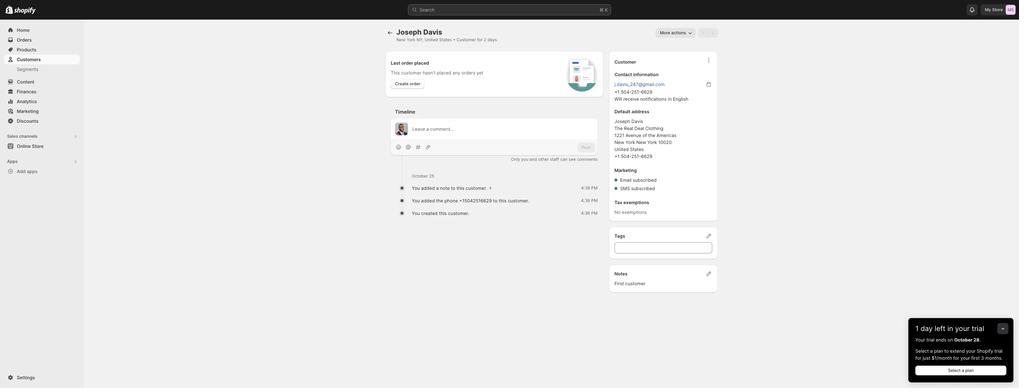 Task type: vqa. For each thing, say whether or not it's contained in the screenshot.
Point of Sale link to the right
no



Task type: describe. For each thing, give the bounding box(es) containing it.
shopify
[[977, 349, 994, 355]]

504- inside joseph davis the real deal clothing 1221 avenue of the americas new york new york 10020 united states +1 504-251-6629
[[621, 154, 632, 159]]

english
[[673, 96, 689, 102]]

default
[[615, 109, 631, 115]]

1221
[[615, 133, 624, 138]]

content
[[17, 79, 34, 85]]

hasn't
[[423, 70, 436, 76]]

apps button
[[4, 157, 80, 167]]

+1 504-251-6629 will receive notifications in english
[[615, 89, 689, 102]]

note
[[440, 186, 450, 191]]

select for select a plan
[[948, 369, 961, 374]]

ends
[[936, 338, 947, 343]]

extend
[[950, 349, 965, 355]]

for inside joseph davis new york ny, united states • customer for 2 days
[[477, 37, 483, 42]]

joseph for joseph davis the real deal clothing 1221 avenue of the americas new york new york 10020 united states +1 504-251-6629
[[615, 119, 630, 124]]

home link
[[4, 25, 80, 35]]

create
[[395, 81, 409, 87]]

discounts
[[17, 118, 39, 124]]

1 day left in your trial element
[[909, 337, 1014, 383]]

customer. inside button
[[466, 186, 487, 191]]

states inside joseph davis the real deal clothing 1221 avenue of the americas new york new york 10020 united states +1 504-251-6629
[[630, 147, 644, 152]]

orders link
[[4, 35, 80, 45]]

my store image
[[1006, 5, 1016, 15]]

tax
[[615, 200, 623, 206]]

select for select a plan to extend your shopify trial for just $1/month for your first 3 months.
[[916, 349, 929, 355]]

customers link
[[4, 55, 80, 64]]

default address
[[615, 109, 650, 115]]

you for you created this customer.
[[412, 211, 420, 217]]

receive
[[624, 96, 639, 102]]

finances link
[[4, 87, 80, 97]]

you added the phone +15042516629 to this customer.
[[412, 198, 529, 204]]

1 horizontal spatial york
[[626, 140, 635, 145]]

no exemptions
[[615, 210, 647, 215]]

actions
[[672, 30, 686, 35]]

1 horizontal spatial for
[[916, 356, 922, 362]]

order for create
[[410, 81, 421, 87]]

.
[[980, 338, 981, 343]]

first
[[972, 356, 980, 362]]

only you and other staff can see comments
[[511, 157, 598, 162]]

joseph davis new york ny, united states • customer for 2 days
[[397, 28, 497, 42]]

3
[[981, 356, 984, 362]]

last
[[391, 60, 400, 66]]

october inside '1 day left in your trial' element
[[955, 338, 973, 343]]

exemptions for tax exemptions
[[624, 200, 649, 206]]

customer inside joseph davis new york ny, united states • customer for 2 days
[[457, 37, 476, 42]]

in inside +1 504-251-6629 will receive notifications in english
[[668, 96, 672, 102]]

k
[[605, 7, 608, 13]]

october 25
[[412, 174, 434, 179]]

10020
[[659, 140, 672, 145]]

your
[[916, 338, 925, 343]]

2 horizontal spatial for
[[954, 356, 960, 362]]

6629 inside +1 504-251-6629 will receive notifications in english
[[641, 89, 653, 95]]

products
[[17, 47, 36, 53]]

see
[[569, 157, 576, 162]]

1 day left in your trial button
[[909, 319, 1014, 334]]

next image
[[710, 29, 717, 36]]

add apps
[[17, 169, 38, 174]]

1 vertical spatial your
[[966, 349, 976, 355]]

in inside 1 day left in your trial dropdown button
[[948, 325, 954, 334]]

post
[[582, 145, 591, 150]]

of
[[643, 133, 647, 138]]

order for last
[[402, 60, 413, 66]]

this customer hasn't placed any orders yet
[[391, 70, 484, 76]]

sms
[[620, 186, 630, 192]]

staff
[[550, 157, 559, 162]]

trial inside dropdown button
[[972, 325, 985, 334]]

apps
[[7, 159, 18, 164]]

first customer
[[615, 281, 646, 287]]

customer for this
[[401, 70, 422, 76]]

joseph davis the real deal clothing 1221 avenue of the americas new york new york 10020 united states +1 504-251-6629
[[615, 119, 677, 159]]

trial inside select a plan to extend your shopify trial for just $1/month for your first 3 months.
[[995, 349, 1003, 355]]

4:38 pm
[[581, 186, 598, 191]]

1 vertical spatial customer.
[[508, 198, 529, 204]]

4:38
[[581, 186, 590, 191]]

select a plan to extend your shopify trial for just $1/month for your first 3 months.
[[916, 349, 1003, 362]]

online store
[[17, 144, 44, 149]]

6629 inside joseph davis the real deal clothing 1221 avenue of the americas new york new york 10020 united states +1 504-251-6629
[[641, 154, 653, 159]]

more actions
[[660, 30, 686, 35]]

on
[[948, 338, 953, 343]]

1 vertical spatial customer
[[615, 59, 636, 65]]

4:36 pm for you created this customer.
[[581, 211, 598, 216]]

home
[[17, 27, 30, 33]]

first
[[615, 281, 624, 287]]

americas
[[657, 133, 677, 138]]

pm for you created this customer.
[[591, 211, 598, 216]]

davis for joseph davis new york ny, united states • customer for 2 days
[[423, 28, 442, 36]]

analytics link
[[4, 97, 80, 106]]

28
[[974, 338, 980, 343]]

united inside joseph davis new york ny, united states • customer for 2 days
[[425, 37, 438, 42]]

1 vertical spatial marketing
[[615, 168, 637, 173]]

other
[[538, 157, 549, 162]]

post button
[[578, 143, 595, 153]]

online store button
[[0, 142, 84, 151]]

united inside joseph davis the real deal clothing 1221 avenue of the americas new york new york 10020 united states +1 504-251-6629
[[615, 147, 629, 152]]

sms subscribed
[[620, 186, 655, 192]]

add
[[17, 169, 26, 174]]

contact
[[615, 72, 632, 77]]

orders
[[462, 70, 476, 76]]

select a plan link
[[916, 366, 1007, 376]]

deal
[[635, 126, 644, 131]]

tax exemptions
[[615, 200, 649, 206]]

add apps button
[[4, 167, 80, 177]]

you for you added a note to this customer.
[[412, 186, 420, 191]]

left
[[935, 325, 946, 334]]

any
[[453, 70, 460, 76]]

notes
[[615, 271, 628, 277]]



Task type: locate. For each thing, give the bounding box(es) containing it.
joseph up the ny,
[[397, 28, 422, 36]]

1 vertical spatial 504-
[[621, 154, 632, 159]]

1 4:36 pm from the top
[[581, 198, 598, 204]]

trial up months.
[[995, 349, 1003, 355]]

pm left no
[[591, 211, 598, 216]]

plan inside select a plan to extend your shopify trial for just $1/month for your first 3 months.
[[934, 349, 943, 355]]

2 horizontal spatial to
[[945, 349, 949, 355]]

more
[[660, 30, 670, 35]]

0 vertical spatial placed
[[414, 60, 429, 66]]

new down '1221'
[[615, 140, 624, 145]]

0 vertical spatial store
[[993, 7, 1003, 12]]

order right last
[[402, 60, 413, 66]]

2 horizontal spatial this
[[499, 198, 507, 204]]

2 vertical spatial a
[[962, 369, 965, 374]]

0 vertical spatial 6629
[[641, 89, 653, 95]]

york left 10020
[[648, 140, 657, 145]]

0 vertical spatial a
[[436, 186, 439, 191]]

0 vertical spatial 4:36 pm
[[581, 198, 598, 204]]

settings
[[17, 376, 35, 381]]

subscribed down "email subscribed"
[[631, 186, 655, 192]]

this
[[391, 70, 400, 76]]

4:36 pm for you added the phone +15042516629 to this customer.
[[581, 198, 598, 204]]

0 horizontal spatial united
[[425, 37, 438, 42]]

0 horizontal spatial to
[[451, 186, 455, 191]]

the right of
[[648, 133, 656, 138]]

this inside button
[[457, 186, 465, 191]]

2 vertical spatial pm
[[591, 211, 598, 216]]

comments
[[577, 157, 598, 162]]

1 vertical spatial added
[[421, 198, 435, 204]]

your trial ends on october 28 .
[[916, 338, 981, 343]]

1 horizontal spatial select
[[948, 369, 961, 374]]

marketing up 'discounts'
[[17, 109, 39, 114]]

exemptions down tax exemptions
[[622, 210, 647, 215]]

0 horizontal spatial store
[[32, 144, 44, 149]]

504- up receive
[[621, 89, 632, 95]]

2 horizontal spatial york
[[648, 140, 657, 145]]

1 vertical spatial pm
[[591, 198, 598, 204]]

york down avenue
[[626, 140, 635, 145]]

1 added from the top
[[421, 186, 435, 191]]

1 horizontal spatial the
[[648, 133, 656, 138]]

subscribed for email subscribed
[[633, 178, 657, 183]]

1 vertical spatial 6629
[[641, 154, 653, 159]]

joseph inside joseph davis new york ny, united states • customer for 2 days
[[397, 28, 422, 36]]

davis up the ny,
[[423, 28, 442, 36]]

3 pm from the top
[[591, 211, 598, 216]]

1 vertical spatial to
[[493, 198, 498, 204]]

0 horizontal spatial states
[[439, 37, 452, 42]]

2 vertical spatial trial
[[995, 349, 1003, 355]]

0 vertical spatial 4:36
[[581, 198, 590, 204]]

store for my store
[[993, 7, 1003, 12]]

trial right your
[[927, 338, 935, 343]]

1 vertical spatial the
[[436, 198, 443, 204]]

0 vertical spatial trial
[[972, 325, 985, 334]]

products link
[[4, 45, 80, 55]]

yet
[[477, 70, 484, 76]]

1 vertical spatial states
[[630, 147, 644, 152]]

to inside button
[[451, 186, 455, 191]]

0 horizontal spatial a
[[436, 186, 439, 191]]

address
[[632, 109, 650, 115]]

0 horizontal spatial in
[[668, 96, 672, 102]]

your up your trial ends on october 28 .
[[956, 325, 970, 334]]

251- inside joseph davis the real deal clothing 1221 avenue of the americas new york new york 10020 united states +1 504-251-6629
[[632, 154, 641, 159]]

discounts link
[[4, 116, 80, 126]]

2 horizontal spatial a
[[962, 369, 965, 374]]

1 vertical spatial you
[[412, 198, 420, 204]]

settings link
[[4, 373, 80, 383]]

select down select a plan to extend your shopify trial for just $1/month for your first 3 months.
[[948, 369, 961, 374]]

2 +1 from the top
[[615, 154, 620, 159]]

6629 down of
[[641, 154, 653, 159]]

0 vertical spatial to
[[451, 186, 455, 191]]

Leave a comment... text field
[[412, 126, 594, 133]]

added
[[421, 186, 435, 191], [421, 198, 435, 204]]

None text field
[[615, 243, 713, 254]]

your up first at the bottom right
[[966, 349, 976, 355]]

this right +15042516629
[[499, 198, 507, 204]]

0 vertical spatial subscribed
[[633, 178, 657, 183]]

just
[[923, 356, 931, 362]]

a for select a plan
[[962, 369, 965, 374]]

pm right 4:38
[[591, 186, 598, 191]]

states left •
[[439, 37, 452, 42]]

placed up hasn't
[[414, 60, 429, 66]]

you inside button
[[412, 186, 420, 191]]

1 vertical spatial in
[[948, 325, 954, 334]]

⌘
[[600, 7, 604, 13]]

0 vertical spatial order
[[402, 60, 413, 66]]

0 horizontal spatial for
[[477, 37, 483, 42]]

1 vertical spatial 251-
[[632, 154, 641, 159]]

2 504- from the top
[[621, 154, 632, 159]]

channels
[[19, 134, 38, 139]]

1 horizontal spatial october
[[955, 338, 973, 343]]

to right note
[[451, 186, 455, 191]]

york left the ny,
[[407, 37, 416, 42]]

customers
[[17, 57, 41, 62]]

+1 down '1221'
[[615, 154, 620, 159]]

+1
[[615, 89, 620, 95], [615, 154, 620, 159]]

new left the ny,
[[397, 37, 406, 42]]

+1 up will
[[615, 89, 620, 95]]

0 horizontal spatial october
[[412, 174, 428, 179]]

days
[[488, 37, 497, 42]]

order
[[402, 60, 413, 66], [410, 81, 421, 87]]

york inside joseph davis new york ny, united states • customer for 2 days
[[407, 37, 416, 42]]

2 vertical spatial customer.
[[448, 211, 469, 217]]

segments
[[17, 67, 38, 72]]

0 vertical spatial davis
[[423, 28, 442, 36]]

1 vertical spatial 4:36
[[581, 211, 590, 216]]

2 vertical spatial your
[[961, 356, 970, 362]]

the left 'phone' on the left
[[436, 198, 443, 204]]

1 horizontal spatial trial
[[972, 325, 985, 334]]

0 vertical spatial joseph
[[397, 28, 422, 36]]

for left the 2
[[477, 37, 483, 42]]

0 horizontal spatial this
[[439, 211, 447, 217]]

avenue
[[626, 133, 642, 138]]

plan for select a plan to extend your shopify trial for just $1/month for your first 3 months.
[[934, 349, 943, 355]]

0 horizontal spatial trial
[[927, 338, 935, 343]]

customer.
[[466, 186, 487, 191], [508, 198, 529, 204], [448, 211, 469, 217]]

0 horizontal spatial placed
[[414, 60, 429, 66]]

0 vertical spatial united
[[425, 37, 438, 42]]

2 251- from the top
[[632, 154, 641, 159]]

this
[[457, 186, 465, 191], [499, 198, 507, 204], [439, 211, 447, 217]]

4:36 for you created this customer.
[[581, 211, 590, 216]]

504- inside +1 504-251-6629 will receive notifications in english
[[621, 89, 632, 95]]

online
[[17, 144, 31, 149]]

0 horizontal spatial customer
[[457, 37, 476, 42]]

my
[[985, 7, 991, 12]]

0 horizontal spatial the
[[436, 198, 443, 204]]

segments link
[[4, 64, 80, 74]]

your
[[956, 325, 970, 334], [966, 349, 976, 355], [961, 356, 970, 362]]

0 vertical spatial customer
[[401, 70, 422, 76]]

2 6629 from the top
[[641, 154, 653, 159]]

customer right •
[[457, 37, 476, 42]]

j.davis_247@gmail.com button
[[610, 80, 669, 89]]

a inside select a plan to extend your shopify trial for just $1/month for your first 3 months.
[[931, 349, 933, 355]]

1 6629 from the top
[[641, 89, 653, 95]]

only
[[511, 157, 520, 162]]

to right +15042516629
[[493, 198, 498, 204]]

your left first at the bottom right
[[961, 356, 970, 362]]

timeline
[[395, 109, 415, 115]]

1 vertical spatial order
[[410, 81, 421, 87]]

information
[[633, 72, 659, 77]]

0 horizontal spatial joseph
[[397, 28, 422, 36]]

and
[[530, 157, 537, 162]]

0 vertical spatial 504-
[[621, 89, 632, 95]]

plan down first at the bottom right
[[966, 369, 974, 374]]

exemptions up no exemptions
[[624, 200, 649, 206]]

0 vertical spatial select
[[916, 349, 929, 355]]

added up created
[[421, 198, 435, 204]]

a for select a plan to extend your shopify trial for just $1/month for your first 3 months.
[[931, 349, 933, 355]]

251- down j.davis_247@gmail.com
[[632, 89, 641, 95]]

added down 25
[[421, 186, 435, 191]]

1 vertical spatial select
[[948, 369, 961, 374]]

1 vertical spatial plan
[[966, 369, 974, 374]]

marketing
[[17, 109, 39, 114], [615, 168, 637, 173]]

this right created
[[439, 211, 447, 217]]

0 vertical spatial exemptions
[[624, 200, 649, 206]]

pm
[[591, 186, 598, 191], [591, 198, 598, 204], [591, 211, 598, 216]]

+1 inside joseph davis the real deal clothing 1221 avenue of the americas new york new york 10020 united states +1 504-251-6629
[[615, 154, 620, 159]]

1 504- from the top
[[621, 89, 632, 95]]

1 vertical spatial placed
[[437, 70, 451, 76]]

0 vertical spatial pm
[[591, 186, 598, 191]]

in right the left
[[948, 325, 954, 334]]

0 horizontal spatial new
[[397, 37, 406, 42]]

6629
[[641, 89, 653, 95], [641, 154, 653, 159]]

0 vertical spatial added
[[421, 186, 435, 191]]

ny,
[[417, 37, 424, 42]]

504- down '1221'
[[621, 154, 632, 159]]

search
[[420, 7, 435, 13]]

plan for select a plan
[[966, 369, 974, 374]]

shopify image
[[6, 6, 13, 14]]

apps
[[27, 169, 38, 174]]

new inside joseph davis new york ny, united states • customer for 2 days
[[397, 37, 406, 42]]

1
[[916, 325, 919, 334]]

davis up "deal"
[[632, 119, 643, 124]]

0 horizontal spatial davis
[[423, 28, 442, 36]]

store right my
[[993, 7, 1003, 12]]

select a plan
[[948, 369, 974, 374]]

sales channels
[[7, 134, 38, 139]]

added for the
[[421, 198, 435, 204]]

1 vertical spatial davis
[[632, 119, 643, 124]]

2
[[484, 37, 487, 42]]

1 horizontal spatial customer
[[625, 281, 646, 287]]

a left note
[[436, 186, 439, 191]]

states down avenue
[[630, 147, 644, 152]]

a
[[436, 186, 439, 191], [931, 349, 933, 355], [962, 369, 965, 374]]

2 vertical spatial to
[[945, 349, 949, 355]]

6629 up notifications
[[641, 89, 653, 95]]

•
[[453, 37, 456, 42]]

tags
[[615, 234, 625, 239]]

pm down 4:38 pm
[[591, 198, 598, 204]]

customer right first
[[625, 281, 646, 287]]

0 horizontal spatial select
[[916, 349, 929, 355]]

united right the ny,
[[425, 37, 438, 42]]

to up $1/month
[[945, 349, 949, 355]]

sales channels button
[[4, 132, 80, 142]]

2 pm from the top
[[591, 198, 598, 204]]

clothing
[[646, 126, 664, 131]]

email
[[620, 178, 632, 183]]

select inside select a plan to extend your shopify trial for just $1/month for your first 3 months.
[[916, 349, 929, 355]]

251- down avenue
[[632, 154, 641, 159]]

joseph up the
[[615, 119, 630, 124]]

1 251- from the top
[[632, 89, 641, 95]]

0 vertical spatial marketing
[[17, 109, 39, 114]]

1 horizontal spatial a
[[931, 349, 933, 355]]

to inside select a plan to extend your shopify trial for just $1/month for your first 3 months.
[[945, 349, 949, 355]]

0 vertical spatial the
[[648, 133, 656, 138]]

united
[[425, 37, 438, 42], [615, 147, 629, 152]]

in left english
[[668, 96, 672, 102]]

october left 25
[[412, 174, 428, 179]]

created
[[421, 211, 438, 217]]

davis for joseph davis the real deal clothing 1221 avenue of the americas new york new york 10020 united states +1 504-251-6629
[[632, 119, 643, 124]]

joseph for joseph davis new york ny, united states • customer for 2 days
[[397, 28, 422, 36]]

will
[[615, 96, 622, 102]]

2 horizontal spatial new
[[637, 140, 646, 145]]

in
[[668, 96, 672, 102], [948, 325, 954, 334]]

trial up 28
[[972, 325, 985, 334]]

create order
[[395, 81, 421, 87]]

0 vertical spatial in
[[668, 96, 672, 102]]

a inside button
[[436, 186, 439, 191]]

1 vertical spatial exemptions
[[622, 210, 647, 215]]

this up 'phone' on the left
[[457, 186, 465, 191]]

new
[[397, 37, 406, 42], [615, 140, 624, 145], [637, 140, 646, 145]]

for down extend
[[954, 356, 960, 362]]

order right the create
[[410, 81, 421, 87]]

1 vertical spatial 4:36 pm
[[581, 211, 598, 216]]

+1 inside +1 504-251-6629 will receive notifications in english
[[615, 89, 620, 95]]

davis inside joseph davis the real deal clothing 1221 avenue of the americas new york new york 10020 united states +1 504-251-6629
[[632, 119, 643, 124]]

placed left any
[[437, 70, 451, 76]]

store down the sales channels button
[[32, 144, 44, 149]]

for
[[477, 37, 483, 42], [916, 356, 922, 362], [954, 356, 960, 362]]

1 day left in your trial
[[916, 325, 985, 334]]

1 horizontal spatial marketing
[[615, 168, 637, 173]]

marketing link
[[4, 106, 80, 116]]

1 vertical spatial a
[[931, 349, 933, 355]]

0 vertical spatial states
[[439, 37, 452, 42]]

new down of
[[637, 140, 646, 145]]

1 pm from the top
[[591, 186, 598, 191]]

1 you from the top
[[412, 186, 420, 191]]

3 you from the top
[[412, 211, 420, 217]]

2 you from the top
[[412, 198, 420, 204]]

for left just
[[916, 356, 922, 362]]

1 4:36 from the top
[[581, 198, 590, 204]]

shopify image
[[14, 7, 36, 14]]

your inside dropdown button
[[956, 325, 970, 334]]

1 +1 from the top
[[615, 89, 620, 95]]

1 vertical spatial united
[[615, 147, 629, 152]]

email subscribed
[[620, 178, 657, 183]]

2 added from the top
[[421, 198, 435, 204]]

0 vertical spatial this
[[457, 186, 465, 191]]

added inside button
[[421, 186, 435, 191]]

1 vertical spatial +1
[[615, 154, 620, 159]]

2 horizontal spatial trial
[[995, 349, 1003, 355]]

0 horizontal spatial customer
[[401, 70, 422, 76]]

1 horizontal spatial davis
[[632, 119, 643, 124]]

contact information
[[615, 72, 659, 77]]

states inside joseph davis new york ny, united states • customer for 2 days
[[439, 37, 452, 42]]

0 vertical spatial plan
[[934, 349, 943, 355]]

4:36
[[581, 198, 590, 204], [581, 211, 590, 216]]

1 vertical spatial trial
[[927, 338, 935, 343]]

select up just
[[916, 349, 929, 355]]

subscribed up the sms subscribed
[[633, 178, 657, 183]]

joseph
[[397, 28, 422, 36], [615, 119, 630, 124]]

you for you added the phone +15042516629 to this customer.
[[412, 198, 420, 204]]

subscribed for sms subscribed
[[631, 186, 655, 192]]

j.davis_247@gmail.com
[[615, 82, 665, 87]]

previous image
[[700, 29, 707, 36]]

phone
[[445, 198, 458, 204]]

0 vertical spatial october
[[412, 174, 428, 179]]

store for online store
[[32, 144, 44, 149]]

1 vertical spatial october
[[955, 338, 973, 343]]

york
[[407, 37, 416, 42], [626, 140, 635, 145], [648, 140, 657, 145]]

customer up contact at right top
[[615, 59, 636, 65]]

no
[[615, 210, 621, 215]]

plan up $1/month
[[934, 349, 943, 355]]

pm for you added the phone +15042516629 to this customer.
[[591, 198, 598, 204]]

251- inside +1 504-251-6629 will receive notifications in english
[[632, 89, 641, 95]]

2 4:36 from the top
[[581, 211, 590, 216]]

store inside "link"
[[32, 144, 44, 149]]

a down select a plan to extend your shopify trial for just $1/month for your first 3 months.
[[962, 369, 965, 374]]

1 vertical spatial this
[[499, 198, 507, 204]]

customer down last order placed
[[401, 70, 422, 76]]

exemptions for no exemptions
[[622, 210, 647, 215]]

create order button
[[391, 79, 425, 89]]

you created this customer.
[[412, 211, 469, 217]]

united down '1221'
[[615, 147, 629, 152]]

2 4:36 pm from the top
[[581, 211, 598, 216]]

1 horizontal spatial placed
[[437, 70, 451, 76]]

customer for first
[[625, 281, 646, 287]]

$1/month
[[932, 356, 952, 362]]

october up extend
[[955, 338, 973, 343]]

the inside joseph davis the real deal clothing 1221 avenue of the americas new york new york 10020 united states +1 504-251-6629
[[648, 133, 656, 138]]

plan
[[934, 349, 943, 355], [966, 369, 974, 374]]

order inside button
[[410, 81, 421, 87]]

davis inside joseph davis new york ny, united states • customer for 2 days
[[423, 28, 442, 36]]

select inside select a plan link
[[948, 369, 961, 374]]

25
[[429, 174, 434, 179]]

0 horizontal spatial york
[[407, 37, 416, 42]]

orders
[[17, 37, 32, 43]]

1 horizontal spatial new
[[615, 140, 624, 145]]

avatar with initials b n image
[[395, 123, 408, 136], [395, 123, 408, 136]]

2 vertical spatial you
[[412, 211, 420, 217]]

0 horizontal spatial marketing
[[17, 109, 39, 114]]

you
[[412, 186, 420, 191], [412, 198, 420, 204], [412, 211, 420, 217]]

the
[[615, 126, 623, 131]]

4:36 for you added the phone +15042516629 to this customer.
[[581, 198, 590, 204]]

marketing up email
[[615, 168, 637, 173]]

joseph inside joseph davis the real deal clothing 1221 avenue of the americas new york new york 10020 united states +1 504-251-6629
[[615, 119, 630, 124]]

1 horizontal spatial states
[[630, 147, 644, 152]]

you added a note to this customer.
[[412, 186, 487, 191]]

you
[[521, 157, 529, 162]]

placed
[[414, 60, 429, 66], [437, 70, 451, 76]]

added for a
[[421, 186, 435, 191]]

a up just
[[931, 349, 933, 355]]

2 vertical spatial this
[[439, 211, 447, 217]]



